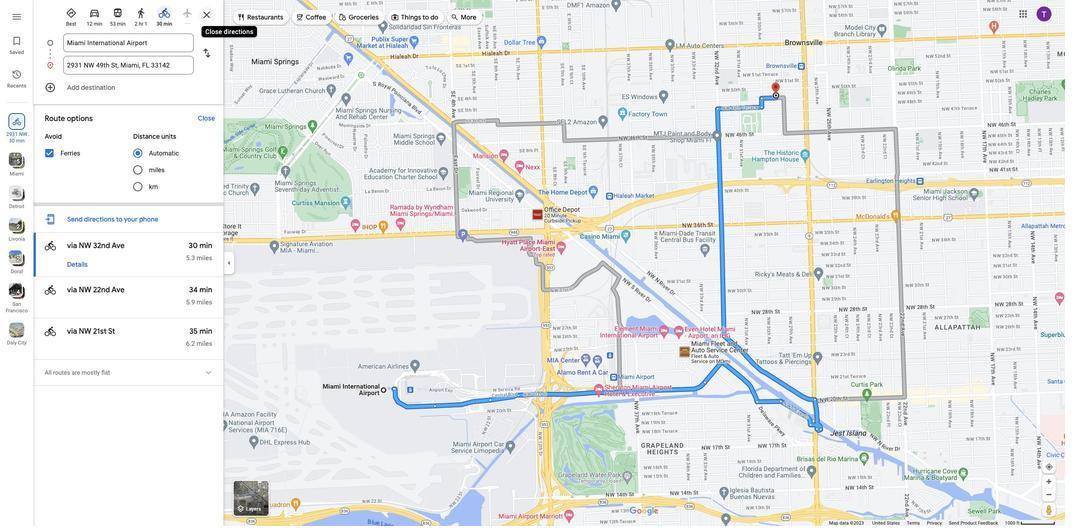 Task type: vqa. For each thing, say whether or not it's contained in the screenshot.


Task type: describe. For each thing, give the bounding box(es) containing it.
30 min inside  list
[[9, 138, 25, 144]]

things
[[401, 13, 421, 21]]

1000 ft
[[1006, 521, 1020, 526]]

2 hr 1 radio
[[131, 4, 151, 27]]

daly city
[[7, 340, 27, 346]]

recents
[[7, 82, 26, 89]]

nw for 22nd
[[79, 286, 91, 295]]

privacy
[[928, 521, 943, 526]]

3 places element
[[10, 190, 20, 198]]

ft
[[1017, 521, 1020, 526]]

zoom in image
[[1046, 478, 1053, 485]]

add
[[67, 83, 80, 92]]

add destination
[[67, 83, 115, 92]]

2 hr 1
[[135, 21, 148, 27]]

distance
[[133, 132, 160, 141]]

min inside 30 min 5.3 miles
[[200, 241, 212, 251]]

6.2
[[186, 340, 195, 348]]

30 inside 30 min 5.3 miles
[[189, 241, 198, 251]]

automatic
[[149, 150, 179, 157]]

32nd
[[93, 241, 110, 251]]

send directions to your phone
[[67, 215, 158, 224]]

close directions image
[[201, 9, 212, 20]]

via for via nw 32nd ave
[[67, 241, 77, 251]]

your
[[124, 215, 138, 224]]

1
[[145, 21, 148, 27]]

5.3
[[186, 254, 195, 262]]

distance units option group
[[133, 128, 212, 196]]


[[296, 12, 304, 22]]

cycling image for via nw 21st st
[[45, 325, 56, 338]]

 inside  list
[[13, 116, 21, 127]]

francisco
[[6, 308, 28, 314]]

min inside "35 min 6.2 miles"
[[200, 327, 212, 336]]

distance units
[[133, 132, 176, 141]]

34 min 5.9 miles
[[186, 286, 212, 306]]

2 places element for livonia
[[10, 223, 20, 231]]

collapse side panel image
[[224, 258, 234, 268]]

are
[[72, 369, 80, 376]]

flat
[[101, 369, 110, 376]]

doral
[[11, 269, 23, 275]]

ave for via nw 32nd ave
[[112, 241, 125, 251]]

show your location image
[[1046, 463, 1054, 471]]

send for send product feedback
[[950, 521, 960, 526]]

san
[[12, 301, 21, 307]]

recents button
[[0, 65, 34, 91]]

miles inside "distance units" option group
[[149, 166, 165, 174]]

phone
[[139, 215, 158, 224]]

map data ©2023
[[830, 521, 866, 526]]

49th
[[9, 138, 19, 144]]

nw for 32nd
[[79, 241, 91, 251]]

send product feedback button
[[950, 520, 999, 526]]

53 min radio
[[108, 4, 128, 27]]

ferries
[[61, 150, 80, 157]]

directions for send
[[84, 215, 115, 224]]

google maps element
[[0, 0, 1066, 526]]

 more
[[451, 12, 477, 22]]

list inside google maps 'element'
[[34, 34, 224, 75]]

via nw 32nd ave
[[67, 241, 125, 251]]

directions for close
[[224, 28, 254, 35]]

details button
[[62, 256, 92, 273]]

cycling image inside 30 min option
[[159, 7, 170, 19]]

product
[[961, 521, 977, 526]]

mostly
[[82, 369, 100, 376]]

21st
[[93, 327, 107, 336]]

1000
[[1006, 521, 1016, 526]]

1000 ft button
[[1006, 521, 1056, 526]]

none field destination 2931 nw 49th st, miami, fl 33142
[[67, 56, 190, 75]]

via nw 21st st
[[67, 327, 115, 336]]

feedback
[[979, 521, 999, 526]]

via nw 22nd ave
[[67, 286, 125, 295]]

walking image
[[136, 7, 147, 19]]

2 list item from the top
[[34, 56, 224, 75]]

all
[[45, 369, 52, 376]]

30 inside option
[[157, 21, 162, 27]]

Destination 2931 NW 49th St, Miami, FL 33142 field
[[67, 60, 190, 71]]

layers
[[246, 507, 261, 513]]

google account: tyler black  
(blacklashes1000@gmail.com) image
[[1037, 6, 1052, 21]]

to for send
[[116, 215, 123, 224]]

groceries
[[349, 13, 379, 21]]

Starting point Miami International Airport field
[[67, 37, 190, 48]]

via for via nw 21st st
[[67, 327, 77, 336]]

coffee
[[306, 13, 327, 21]]

options
[[67, 114, 93, 123]]

saved button
[[0, 32, 34, 58]]

 for via nw 22nd ave
[[45, 284, 56, 297]]

 restaurants
[[237, 12, 284, 22]]

zoom out image
[[1046, 491, 1053, 498]]

 button
[[203, 367, 214, 380]]

hr
[[139, 21, 143, 27]]


[[391, 12, 399, 22]]



Task type: locate. For each thing, give the bounding box(es) containing it.
send left product
[[950, 521, 960, 526]]

list item up add destination button
[[34, 56, 224, 75]]

1 vertical spatial close
[[198, 114, 215, 123]]

1 vertical spatial cycling image
[[45, 239, 56, 252]]

0 vertical spatial 2 places element
[[10, 223, 20, 231]]

0 horizontal spatial 30 min
[[9, 138, 25, 144]]

daly
[[7, 340, 17, 346]]

None radio
[[178, 4, 198, 24]]

directions up 32nd
[[84, 215, 115, 224]]

1 list item from the top
[[34, 34, 224, 63]]

0 vertical spatial 30 min
[[157, 21, 172, 27]]

best
[[66, 21, 76, 27]]

driving image
[[89, 7, 100, 19]]

restaurants
[[247, 13, 284, 21]]

united states
[[873, 521, 901, 526]]

12 min radio
[[85, 4, 104, 27]]

2 via from the top
[[67, 286, 77, 295]]

1 ave from the top
[[112, 241, 125, 251]]

directions inside button
[[84, 215, 115, 224]]

menu image
[[11, 11, 22, 22]]

close button
[[193, 110, 220, 127]]

1 2 places element from the top
[[10, 223, 20, 231]]

1 vertical spatial directions
[[84, 215, 115, 224]]

1 horizontal spatial st
[[108, 327, 115, 336]]

nw left 32nd
[[79, 241, 91, 251]]

©2023
[[851, 521, 865, 526]]

destination
[[81, 83, 115, 92]]

0 vertical spatial 30
[[157, 21, 162, 27]]

st inside 2931 nw 49th st
[[20, 138, 25, 144]]

saved
[[9, 49, 24, 55]]

none field down 53 min
[[67, 34, 190, 52]]

to left do on the top
[[423, 13, 429, 21]]

send product feedback
[[950, 521, 999, 526]]

ave right 32nd
[[112, 241, 125, 251]]

 right daly city button
[[45, 325, 56, 338]]

0 horizontal spatial 30
[[9, 138, 15, 144]]

units
[[161, 132, 176, 141]]

details
[[67, 260, 88, 269]]

30 right 1
[[157, 21, 162, 27]]

ave right 22nd
[[112, 286, 125, 295]]

4 places element
[[10, 288, 20, 296]]

4
[[17, 289, 20, 295]]

send for send directions to your phone
[[67, 215, 83, 224]]

1 vertical spatial st
[[108, 327, 115, 336]]

1 horizontal spatial 30 min
[[157, 21, 172, 27]]

to
[[423, 13, 429, 21], [116, 215, 123, 224]]

1 horizontal spatial 30
[[157, 21, 162, 27]]

2 up doral
[[17, 256, 20, 263]]

ave
[[112, 241, 125, 251], [112, 286, 125, 295]]

22nd
[[93, 286, 110, 295]]

2 ave from the top
[[112, 286, 125, 295]]

0 vertical spatial close
[[205, 28, 222, 35]]

list item
[[34, 34, 224, 63], [34, 56, 224, 75]]

detroit
[[9, 204, 24, 210]]

map
[[830, 521, 839, 526]]

miles for 35
[[197, 340, 212, 348]]

 right livonia on the top of the page
[[45, 239, 56, 252]]

close directions
[[205, 28, 254, 35]]

 groceries
[[339, 12, 379, 22]]

miami
[[10, 171, 24, 177]]

terms button
[[908, 520, 921, 526]]

30 min inside option
[[157, 21, 172, 27]]

st inside directions main content
[[108, 327, 115, 336]]

ave for via nw 22nd ave
[[112, 286, 125, 295]]

nw for 49th
[[19, 131, 27, 137]]

 up 2931
[[13, 116, 21, 127]]

miles inside 34 min 5.9 miles
[[197, 299, 212, 306]]

0 vertical spatial ave
[[112, 241, 125, 251]]

0 vertical spatial cycling image
[[159, 7, 170, 19]]

miles right 6.2
[[197, 340, 212, 348]]

min inside 34 min 5.9 miles
[[200, 286, 212, 295]]


[[339, 12, 347, 22]]

0 vertical spatial send
[[67, 215, 83, 224]]

nw left 21st
[[79, 327, 91, 336]]

 for via nw 32nd ave
[[45, 239, 56, 252]]

30 min radio
[[155, 4, 174, 27]]

to left your
[[116, 215, 123, 224]]

footer containing map data ©2023
[[830, 520, 1006, 526]]

1 vertical spatial none field
[[67, 56, 190, 75]]

 list
[[0, 0, 34, 526]]

to inside  things to do
[[423, 13, 429, 21]]

0 vertical spatial none field
[[67, 34, 190, 52]]

united
[[873, 521, 886, 526]]

avoid ferries
[[45, 132, 80, 157]]

2 2 places element from the top
[[10, 255, 20, 264]]

transit image
[[112, 7, 123, 19]]

data
[[840, 521, 849, 526]]

2 vertical spatial 2
[[17, 256, 20, 263]]

2 horizontal spatial 30
[[189, 241, 198, 251]]

states
[[887, 521, 901, 526]]

reverse starting point and destination image
[[201, 48, 212, 59]]

best travel modes image
[[66, 7, 77, 19]]

terms
[[908, 521, 921, 526]]


[[237, 12, 245, 22]]

5 places element
[[10, 157, 20, 166]]

2 for "2 places" element corresponding to doral
[[17, 256, 20, 263]]

2 none field from the top
[[67, 56, 190, 75]]

list item down 53 min
[[34, 34, 224, 63]]

close
[[205, 28, 222, 35], [198, 114, 215, 123]]

miles right "5.9"
[[197, 299, 212, 306]]

2 places element for doral
[[10, 255, 20, 264]]

2 vertical spatial 30
[[189, 241, 198, 251]]

5.9
[[186, 299, 195, 306]]

0 vertical spatial st
[[20, 138, 25, 144]]

do
[[431, 13, 439, 21]]

2931 nw 49th st
[[6, 131, 27, 144]]

2 left hr
[[135, 21, 138, 27]]

livonia
[[9, 236, 25, 242]]

directions main content
[[34, 0, 224, 526]]

send directions to your phone button
[[63, 210, 163, 229]]

2 vertical spatial cycling image
[[45, 325, 56, 338]]

more
[[461, 13, 477, 21]]

miles right 5.3
[[197, 254, 212, 262]]

nw inside 2931 nw 49th st
[[19, 131, 27, 137]]

 things to do
[[391, 12, 439, 22]]


[[13, 116, 21, 127], [45, 239, 56, 252], [45, 284, 56, 297], [45, 325, 56, 338]]

None field
[[67, 34, 190, 52], [67, 56, 190, 75]]

1 vertical spatial via
[[67, 286, 77, 295]]

2 places element
[[10, 223, 20, 231], [10, 255, 20, 264]]

1 via from the top
[[67, 241, 77, 251]]

30 min down 2931
[[9, 138, 25, 144]]

send inside button
[[67, 215, 83, 224]]

cycling image for via nw 32nd ave
[[45, 239, 56, 252]]

1 horizontal spatial send
[[950, 521, 960, 526]]

send
[[67, 215, 83, 224], [950, 521, 960, 526]]

to for 
[[423, 13, 429, 21]]

30 min 5.3 miles
[[186, 241, 212, 262]]

to inside button
[[116, 215, 123, 224]]

0 horizontal spatial directions
[[84, 215, 115, 224]]

st for via nw 21st st
[[108, 327, 115, 336]]

km
[[149, 183, 158, 191]]

send up the via nw 32nd ave at the left top of page
[[67, 215, 83, 224]]

via left 21st
[[67, 327, 77, 336]]

cycling image right daly city button
[[45, 325, 56, 338]]

nw for 21st
[[79, 327, 91, 336]]

2 vertical spatial via
[[67, 327, 77, 336]]

via up details
[[67, 241, 77, 251]]

miles for 34
[[197, 299, 212, 306]]

avoid
[[45, 132, 62, 141]]

5
[[17, 158, 20, 165]]

0 vertical spatial 2
[[135, 21, 138, 27]]

0 horizontal spatial to
[[116, 215, 123, 224]]

directions down 
[[224, 28, 254, 35]]

30 down 2931
[[9, 138, 15, 144]]

nw left 22nd
[[79, 286, 91, 295]]

show street view coverage image
[[1043, 503, 1057, 517]]

 coffee
[[296, 12, 327, 22]]

st for 2931 nw 49th st
[[20, 138, 25, 144]]

0 vertical spatial directions
[[224, 28, 254, 35]]

privacy button
[[928, 520, 943, 526]]

1 vertical spatial send
[[950, 521, 960, 526]]

3
[[17, 191, 20, 198]]

2 for 2 hr 1
[[135, 21, 138, 27]]

3 via from the top
[[67, 327, 77, 336]]

via right cycling icon
[[67, 286, 77, 295]]

1 vertical spatial to
[[116, 215, 123, 224]]

1 vertical spatial 2
[[17, 224, 20, 230]]

miles for 30
[[197, 254, 212, 262]]

all routes are mostly flat
[[45, 369, 110, 376]]

 for via nw 21st st
[[45, 325, 56, 338]]

2 for livonia "2 places" element
[[17, 224, 20, 230]]

united states button
[[873, 520, 901, 526]]

0 horizontal spatial st
[[20, 138, 25, 144]]

30
[[157, 21, 162, 27], [9, 138, 15, 144], [189, 241, 198, 251]]

min
[[94, 21, 102, 27], [117, 21, 126, 27], [164, 21, 172, 27], [16, 138, 25, 144], [200, 241, 212, 251], [200, 286, 212, 295], [200, 327, 212, 336]]

cycling image
[[45, 284, 56, 297]]

footer inside google maps 'element'
[[830, 520, 1006, 526]]

0 vertical spatial via
[[67, 241, 77, 251]]

cycling image right livonia on the top of the page
[[45, 239, 56, 252]]

35 min 6.2 miles
[[186, 327, 212, 348]]

st right 21st
[[108, 327, 115, 336]]

nw
[[19, 131, 27, 137], [79, 241, 91, 251], [79, 286, 91, 295], [79, 327, 91, 336]]

30 up 5.3
[[189, 241, 198, 251]]

30 inside  list
[[9, 138, 15, 144]]

via for via nw 22nd ave
[[67, 286, 77, 295]]

list
[[34, 34, 224, 75]]

 right 4
[[45, 284, 56, 297]]

1 vertical spatial 30
[[9, 138, 15, 144]]

add destination button
[[34, 78, 224, 97]]

1 vertical spatial 2 places element
[[10, 255, 20, 264]]

2 places element up livonia on the top of the page
[[10, 223, 20, 231]]

0 horizontal spatial send
[[67, 215, 83, 224]]

Best radio
[[61, 4, 81, 27]]

miles inside 30 min 5.3 miles
[[197, 254, 212, 262]]

route
[[45, 114, 65, 123]]

close for close
[[198, 114, 215, 123]]

0 vertical spatial to
[[423, 13, 429, 21]]

cycling image right walking image at the top left of page
[[159, 7, 170, 19]]

none field up add destination button
[[67, 56, 190, 75]]

san francisco
[[6, 301, 28, 314]]

miles up km
[[149, 166, 165, 174]]

st right 49th
[[20, 138, 25, 144]]

2 places element up doral
[[10, 255, 20, 264]]

footer
[[830, 520, 1006, 526]]

flights image
[[182, 7, 193, 19]]

1 horizontal spatial directions
[[224, 28, 254, 35]]

st
[[20, 138, 25, 144], [108, 327, 115, 336]]

min inside 'option'
[[94, 21, 102, 27]]

send inside button
[[950, 521, 960, 526]]

1 none field from the top
[[67, 34, 190, 52]]

53
[[110, 21, 116, 27]]


[[451, 12, 459, 22]]

1 vertical spatial 30 min
[[9, 138, 25, 144]]

nw right 2931
[[19, 131, 27, 137]]

miles inside "35 min 6.2 miles"
[[197, 340, 212, 348]]

1 horizontal spatial to
[[423, 13, 429, 21]]

2931
[[6, 131, 18, 137]]

route options
[[45, 114, 93, 123]]

2 up livonia on the top of the page
[[17, 224, 20, 230]]

1 vertical spatial ave
[[112, 286, 125, 295]]

30 min right 1
[[157, 21, 172, 27]]

min inside  list
[[16, 138, 25, 144]]

35
[[189, 327, 198, 336]]

close for close directions
[[205, 28, 222, 35]]

none field starting point miami international airport
[[67, 34, 190, 52]]

53 min
[[110, 21, 126, 27]]

close inside dropdown button
[[198, 114, 215, 123]]

daly city button
[[0, 319, 34, 348]]

cycling image
[[159, 7, 170, 19], [45, 239, 56, 252], [45, 325, 56, 338]]


[[203, 367, 214, 380]]

2 inside 2 hr 1 radio
[[135, 21, 138, 27]]

2
[[135, 21, 138, 27], [17, 224, 20, 230], [17, 256, 20, 263]]



